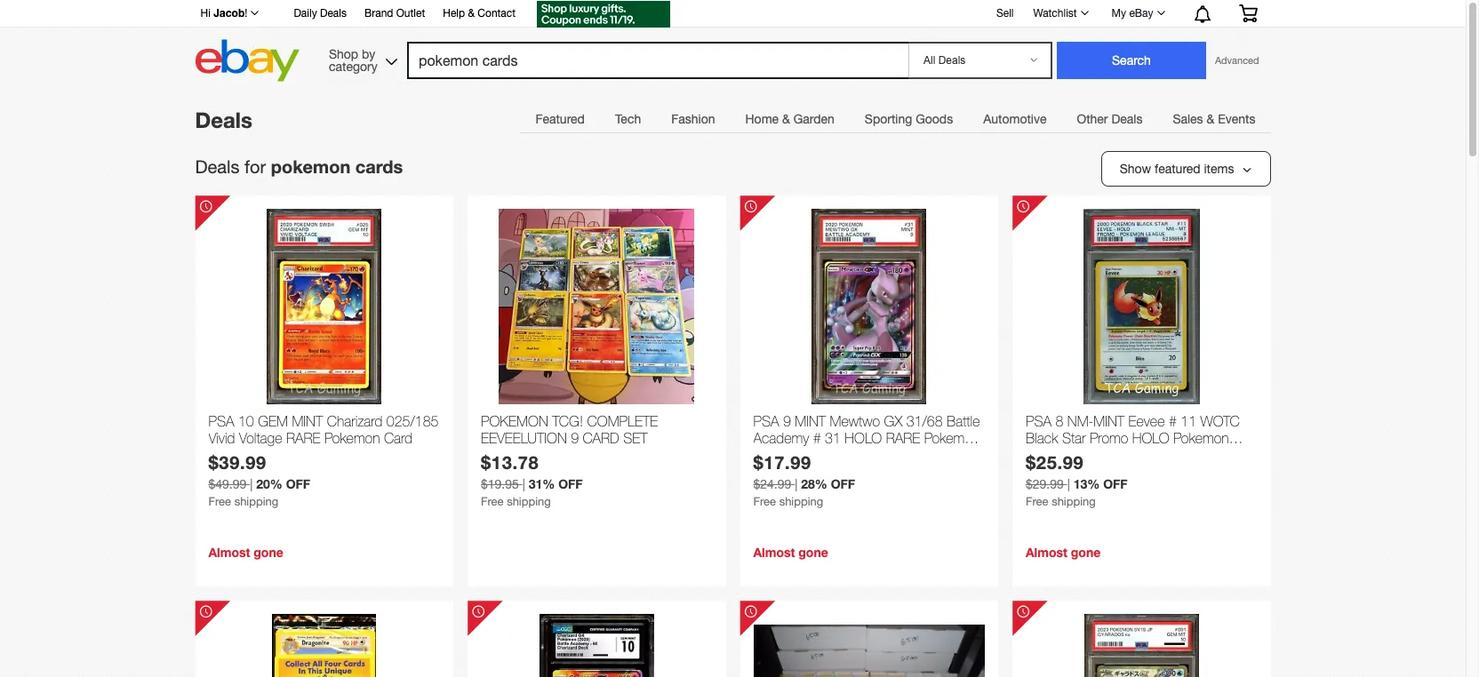 Task type: vqa. For each thing, say whether or not it's contained in the screenshot.


Task type: describe. For each thing, give the bounding box(es) containing it.
20%
[[256, 477, 283, 492]]

advanced link
[[1206, 43, 1268, 78]]

tab list containing featured
[[520, 100, 1271, 137]]

sales & events link
[[1158, 101, 1271, 137]]

events
[[1218, 112, 1256, 126]]

31
[[825, 430, 841, 446]]

automotive
[[983, 112, 1047, 126]]

psa for $39.99
[[208, 413, 234, 429]]

sales & events
[[1173, 112, 1256, 126]]

by
[[362, 47, 375, 61]]

card
[[583, 430, 619, 446]]

shipping inside $25.99 $29.99 | 13% off free shipping
[[1052, 495, 1096, 509]]

pokemon for $17.99
[[924, 430, 980, 446]]

shipping inside the $17.99 $24.99 | 28% off free shipping
[[779, 495, 823, 509]]

$25.99 $29.99 | 13% off free shipping
[[1026, 452, 1128, 509]]

outlet
[[396, 7, 425, 20]]

gem
[[258, 413, 288, 429]]

charizard
[[327, 413, 383, 429]]

sell
[[996, 7, 1014, 19]]

psa for rare
[[753, 413, 779, 429]]

| inside the $17.99 $24.99 | 28% off free shipping
[[795, 478, 798, 492]]

sporting
[[865, 112, 912, 126]]

shop
[[329, 47, 358, 61]]

free inside $25.99 $29.99 | 13% off free shipping
[[1026, 495, 1049, 509]]

show featured items button
[[1101, 151, 1271, 187]]

$39.99
[[208, 452, 267, 473]]

other deals link
[[1062, 101, 1158, 137]]

watchlist
[[1033, 7, 1077, 20]]

nm-
[[1068, 413, 1094, 429]]

my ebay
[[1112, 7, 1153, 20]]

academy
[[753, 430, 809, 446]]

automotive link
[[968, 101, 1062, 137]]

off inside $25.99 $29.99 | 13% off free shipping
[[1103, 477, 1128, 492]]

ebay
[[1129, 7, 1153, 20]]

psa 9 mint mewtwo gx 31/68 battle academy # 31 holo rare pokemon card link
[[753, 413, 985, 464]]

card inside psa 10 gem mint charizard 025/185 vivid voltage rare pokemon card $39.99 $49.99 | 20% off free shipping
[[384, 430, 413, 446]]

gx
[[884, 413, 903, 429]]

items
[[1204, 162, 1234, 176]]

fashion link
[[656, 101, 730, 137]]

sell link
[[988, 7, 1022, 19]]

contact
[[478, 7, 516, 20]]

9 inside pokemon tcg! complete eeveelution 9 card set $13.78 $19.95 | 31% off free shipping
[[571, 430, 579, 446]]

hi
[[200, 7, 211, 20]]

| inside $25.99 $29.99 | 13% off free shipping
[[1067, 478, 1070, 492]]

psa 9 mint mewtwo gx 31/68 battle academy # 31 holo rare pokemon card
[[753, 413, 980, 464]]

shipping inside psa 10 gem mint charizard 025/185 vivid voltage rare pokemon card $39.99 $49.99 | 20% off free shipping
[[234, 495, 278, 509]]

category
[[329, 59, 378, 73]]

home
[[745, 112, 779, 126]]

pokemon
[[271, 156, 351, 177]]

sporting goods
[[865, 112, 953, 126]]

help
[[443, 7, 465, 20]]

$29.99
[[1026, 478, 1064, 492]]

10
[[238, 413, 254, 429]]

psa for holo
[[1026, 413, 1052, 429]]

mint inside psa 9 mint mewtwo gx 31/68 battle academy # 31 holo rare pokemon card
[[795, 413, 826, 429]]

none submit inside 'shop by category' banner
[[1057, 42, 1206, 79]]

gone for $25.99
[[1071, 545, 1101, 560]]

daily deals
[[294, 7, 347, 20]]

rare inside psa 9 mint mewtwo gx 31/68 battle academy # 31 holo rare pokemon card
[[886, 430, 920, 446]]

off inside psa 10 gem mint charizard 025/185 vivid voltage rare pokemon card $39.99 $49.99 | 20% off free shipping
[[286, 477, 310, 492]]

| inside pokemon tcg! complete eeveelution 9 card set $13.78 $19.95 | 31% off free shipping
[[522, 478, 525, 492]]

deals inside "link"
[[320, 7, 347, 20]]

card for $17.99
[[753, 448, 782, 464]]

eevee
[[1129, 413, 1165, 429]]

brand
[[364, 7, 393, 20]]

deals for pokemon cards
[[195, 156, 403, 177]]

almost for $39.99
[[208, 545, 250, 560]]

hi jacob !
[[200, 6, 248, 20]]

brand outlet link
[[364, 4, 425, 24]]

$13.78
[[481, 452, 539, 473]]

set
[[623, 430, 648, 446]]

free inside pokemon tcg! complete eeveelution 9 card set $13.78 $19.95 | 31% off free shipping
[[481, 495, 504, 509]]

show
[[1120, 162, 1151, 176]]

pokemon for $25.99
[[1174, 430, 1229, 446]]

fashion
[[671, 112, 715, 126]]

home & garden link
[[730, 101, 850, 137]]

$49.99
[[208, 478, 247, 492]]

rare inside psa 10 gem mint charizard 025/185 vivid voltage rare pokemon card $39.99 $49.99 | 20% off free shipping
[[286, 430, 321, 446]]

your shopping cart image
[[1238, 4, 1258, 22]]

$19.95
[[481, 478, 519, 492]]

deals link
[[195, 108, 252, 132]]

11
[[1181, 413, 1197, 429]]

$25.99
[[1026, 452, 1084, 473]]

free inside the $17.99 $24.99 | 28% off free shipping
[[753, 495, 776, 509]]

$17.99
[[753, 452, 812, 473]]

holo inside psa 9 mint mewtwo gx 31/68 battle academy # 31 holo rare pokemon card
[[845, 430, 882, 446]]

holo inside psa 8 nm-mint eevee # 11 wotc black star promo holo pokemon card
[[1132, 430, 1170, 446]]

account navigation
[[191, 0, 1271, 30]]

card for $25.99
[[1026, 448, 1055, 464]]

025/185
[[387, 413, 439, 429]]

eeveelution
[[481, 430, 567, 446]]

help & contact
[[443, 7, 516, 20]]

shipping inside pokemon tcg! complete eeveelution 9 card set $13.78 $19.95 | 31% off free shipping
[[507, 495, 551, 509]]

other deals
[[1077, 112, 1143, 126]]

off inside the $17.99 $24.99 | 28% off free shipping
[[831, 477, 855, 492]]



Task type: locate. For each thing, give the bounding box(es) containing it.
8
[[1056, 413, 1064, 429]]

0 horizontal spatial mint
[[292, 413, 323, 429]]

deals inside deals for pokemon cards
[[195, 156, 240, 177]]

free down "$29.99"
[[1026, 495, 1049, 509]]

| left 13%
[[1067, 478, 1070, 492]]

1 off from the left
[[286, 477, 310, 492]]

gone for $17.99
[[799, 545, 828, 560]]

gone down 28%
[[799, 545, 828, 560]]

pokemon down charizard
[[324, 430, 380, 446]]

wotc
[[1201, 413, 1240, 429]]

0 horizontal spatial &
[[468, 7, 475, 20]]

1 horizontal spatial card
[[753, 448, 782, 464]]

mint right gem
[[292, 413, 323, 429]]

deals left the for
[[195, 156, 240, 177]]

almost gone down the $24.99
[[753, 545, 828, 560]]

3 pokemon from the left
[[1174, 430, 1229, 446]]

off right 20%
[[286, 477, 310, 492]]

2 pokemon from the left
[[924, 430, 980, 446]]

3 | from the left
[[795, 478, 798, 492]]

psa 10 gem mint charizard 025/185 vivid voltage rare pokemon card $39.99 $49.99 | 20% off free shipping
[[208, 413, 439, 509]]

|
[[250, 478, 253, 492], [522, 478, 525, 492], [795, 478, 798, 492], [1067, 478, 1070, 492]]

1 mint from the left
[[292, 413, 323, 429]]

0 horizontal spatial rare
[[286, 430, 321, 446]]

pokemon inside psa 10 gem mint charizard 025/185 vivid voltage rare pokemon card $39.99 $49.99 | 20% off free shipping
[[324, 430, 380, 446]]

my
[[1112, 7, 1126, 20]]

battle
[[947, 413, 980, 429]]

3 almost gone from the left
[[1026, 545, 1101, 560]]

jacob
[[214, 6, 245, 20]]

complete
[[587, 413, 658, 429]]

off right 28%
[[831, 477, 855, 492]]

1 horizontal spatial holo
[[1132, 430, 1170, 446]]

off right 13%
[[1103, 477, 1128, 492]]

0 horizontal spatial almost
[[208, 545, 250, 560]]

2 free from the left
[[481, 495, 504, 509]]

star
[[1062, 430, 1086, 446]]

voltage
[[239, 430, 282, 446]]

deals right other
[[1112, 112, 1143, 126]]

0 vertical spatial 9
[[783, 413, 791, 429]]

deals right daily
[[320, 7, 347, 20]]

pokemon inside psa 8 nm-mint eevee # 11 wotc black star promo holo pokemon card
[[1174, 430, 1229, 446]]

& inside account navigation
[[468, 7, 475, 20]]

1 horizontal spatial #
[[1169, 413, 1177, 429]]

1 free from the left
[[208, 495, 231, 509]]

13%
[[1074, 477, 1100, 492]]

mint for holo
[[1094, 413, 1125, 429]]

1 horizontal spatial &
[[782, 112, 790, 126]]

$17.99 $24.99 | 28% off free shipping
[[753, 452, 855, 509]]

almost gone down "$29.99"
[[1026, 545, 1101, 560]]

1 holo from the left
[[845, 430, 882, 446]]

2 almost gone from the left
[[753, 545, 828, 560]]

2 | from the left
[[522, 478, 525, 492]]

shop by category banner
[[191, 0, 1271, 86]]

free inside psa 10 gem mint charizard 025/185 vivid voltage rare pokemon card $39.99 $49.99 | 20% off free shipping
[[208, 495, 231, 509]]

0 horizontal spatial holo
[[845, 430, 882, 446]]

for
[[245, 156, 266, 177]]

vivid
[[208, 430, 235, 446]]

free down $19.95 on the bottom of the page
[[481, 495, 504, 509]]

deals up the for
[[195, 108, 252, 132]]

gone for $39.99
[[254, 545, 283, 560]]

9 up academy on the bottom right of page
[[783, 413, 791, 429]]

1 vertical spatial #
[[813, 430, 821, 446]]

1 horizontal spatial rare
[[886, 430, 920, 446]]

2 almost from the left
[[753, 545, 795, 560]]

psa up black
[[1026, 413, 1052, 429]]

brand outlet
[[364, 7, 425, 20]]

pokemon
[[481, 413, 548, 429]]

# left the 11
[[1169, 413, 1177, 429]]

31/68
[[907, 413, 943, 429]]

card down black
[[1026, 448, 1055, 464]]

2 horizontal spatial mint
[[1094, 413, 1125, 429]]

almost gone for $25.99
[[1026, 545, 1101, 560]]

2 horizontal spatial psa
[[1026, 413, 1052, 429]]

4 off from the left
[[1103, 477, 1128, 492]]

0 horizontal spatial almost gone
[[208, 545, 283, 560]]

| left 31%
[[522, 478, 525, 492]]

shipping down 28%
[[779, 495, 823, 509]]

& right "help"
[[468, 7, 475, 20]]

almost for $17.99
[[753, 545, 795, 560]]

1 | from the left
[[250, 478, 253, 492]]

off
[[286, 477, 310, 492], [558, 477, 583, 492], [831, 477, 855, 492], [1103, 477, 1128, 492]]

3 off from the left
[[831, 477, 855, 492]]

card
[[384, 430, 413, 446], [753, 448, 782, 464], [1026, 448, 1055, 464]]

featured
[[1155, 162, 1201, 176]]

0 horizontal spatial gone
[[254, 545, 283, 560]]

4 shipping from the left
[[1052, 495, 1096, 509]]

free
[[208, 495, 231, 509], [481, 495, 504, 509], [753, 495, 776, 509], [1026, 495, 1049, 509]]

watchlist link
[[1024, 3, 1097, 24]]

2 rare from the left
[[886, 430, 920, 446]]

3 mint from the left
[[1094, 413, 1125, 429]]

pokemon tcg! complete eeveelution 9 card set $13.78 $19.95 | 31% off free shipping
[[481, 413, 658, 509]]

0 horizontal spatial card
[[384, 430, 413, 446]]

#
[[1169, 413, 1177, 429], [813, 430, 821, 446]]

holo down eevee in the right bottom of the page
[[1132, 430, 1170, 446]]

shipping down 31%
[[507, 495, 551, 509]]

2 holo from the left
[[1132, 430, 1170, 446]]

9 down tcg!
[[571, 430, 579, 446]]

2 horizontal spatial gone
[[1071, 545, 1101, 560]]

sporting goods link
[[850, 101, 968, 137]]

gone down 20%
[[254, 545, 283, 560]]

featured link
[[520, 101, 600, 137]]

almost down "$29.99"
[[1026, 545, 1068, 560]]

shipping down 13%
[[1052, 495, 1096, 509]]

# inside psa 9 mint mewtwo gx 31/68 battle academy # 31 holo rare pokemon card
[[813, 430, 821, 446]]

& for contact
[[468, 7, 475, 20]]

# left 31
[[813, 430, 821, 446]]

0 vertical spatial #
[[1169, 413, 1177, 429]]

pokemon tcg! complete eeveelution 9 card set link
[[481, 413, 713, 452]]

& right "sales" at top
[[1207, 112, 1215, 126]]

shop by category button
[[321, 40, 401, 78]]

almost gone for $17.99
[[753, 545, 828, 560]]

gone down 13%
[[1071, 545, 1101, 560]]

3 gone from the left
[[1071, 545, 1101, 560]]

almost
[[208, 545, 250, 560], [753, 545, 795, 560], [1026, 545, 1068, 560]]

mint
[[292, 413, 323, 429], [795, 413, 826, 429], [1094, 413, 1125, 429]]

1 horizontal spatial mint
[[795, 413, 826, 429]]

0 horizontal spatial psa
[[208, 413, 234, 429]]

other
[[1077, 112, 1108, 126]]

1 rare from the left
[[286, 430, 321, 446]]

psa inside psa 9 mint mewtwo gx 31/68 battle academy # 31 holo rare pokemon card
[[753, 413, 779, 429]]

4 | from the left
[[1067, 478, 1070, 492]]

2 mint from the left
[[795, 413, 826, 429]]

off inside pokemon tcg! complete eeveelution 9 card set $13.78 $19.95 | 31% off free shipping
[[558, 477, 583, 492]]

& for events
[[1207, 112, 1215, 126]]

1 horizontal spatial gone
[[799, 545, 828, 560]]

pokemon inside psa 9 mint mewtwo gx 31/68 battle academy # 31 holo rare pokemon card
[[924, 430, 980, 446]]

9 inside psa 9 mint mewtwo gx 31/68 battle academy # 31 holo rare pokemon card
[[783, 413, 791, 429]]

promo
[[1090, 430, 1128, 446]]

daily
[[294, 7, 317, 20]]

psa up academy on the bottom right of page
[[753, 413, 779, 429]]

free down the $24.99
[[753, 495, 776, 509]]

None submit
[[1057, 42, 1206, 79]]

1 horizontal spatial 9
[[783, 413, 791, 429]]

1 vertical spatial 9
[[571, 430, 579, 446]]

advanced
[[1215, 55, 1259, 66]]

almost for $25.99
[[1026, 545, 1068, 560]]

0 horizontal spatial 9
[[571, 430, 579, 446]]

my ebay link
[[1102, 3, 1173, 24]]

1 almost from the left
[[208, 545, 250, 560]]

2 off from the left
[[558, 477, 583, 492]]

3 almost from the left
[[1026, 545, 1068, 560]]

mewtwo
[[830, 413, 880, 429]]

| inside psa 10 gem mint charizard 025/185 vivid voltage rare pokemon card $39.99 $49.99 | 20% off free shipping
[[250, 478, 253, 492]]

1 psa from the left
[[208, 413, 234, 429]]

card inside psa 8 nm-mint eevee # 11 wotc black star promo holo pokemon card
[[1026, 448, 1055, 464]]

mint for $39.99
[[292, 413, 323, 429]]

card down 025/185
[[384, 430, 413, 446]]

3 free from the left
[[753, 495, 776, 509]]

psa inside psa 8 nm-mint eevee # 11 wotc black star promo holo pokemon card
[[1026, 413, 1052, 429]]

featured
[[536, 112, 585, 126]]

31%
[[529, 477, 555, 492]]

9
[[783, 413, 791, 429], [571, 430, 579, 446]]

almost down the $24.99
[[753, 545, 795, 560]]

| left 20%
[[250, 478, 253, 492]]

psa 8 nm-mint eevee # 11 wotc black star promo holo pokemon card
[[1026, 413, 1240, 464]]

off right 31%
[[558, 477, 583, 492]]

1 horizontal spatial psa
[[753, 413, 779, 429]]

2 psa from the left
[[753, 413, 779, 429]]

free down $49.99
[[208, 495, 231, 509]]

pokemon down the 11
[[1174, 430, 1229, 446]]

mint up 31
[[795, 413, 826, 429]]

1 gone from the left
[[254, 545, 283, 560]]

home & garden
[[745, 112, 835, 126]]

gone
[[254, 545, 283, 560], [799, 545, 828, 560], [1071, 545, 1101, 560]]

1 almost gone from the left
[[208, 545, 283, 560]]

1 pokemon from the left
[[324, 430, 380, 446]]

tab list
[[520, 100, 1271, 137]]

& for garden
[[782, 112, 790, 126]]

2 horizontal spatial &
[[1207, 112, 1215, 126]]

tcg!
[[552, 413, 583, 429]]

# inside psa 8 nm-mint eevee # 11 wotc black star promo holo pokemon card
[[1169, 413, 1177, 429]]

mint inside psa 10 gem mint charizard 025/185 vivid voltage rare pokemon card $39.99 $49.99 | 20% off free shipping
[[292, 413, 323, 429]]

rare down gx
[[886, 430, 920, 446]]

2 horizontal spatial card
[[1026, 448, 1055, 464]]

2 horizontal spatial almost gone
[[1026, 545, 1101, 560]]

2 horizontal spatial pokemon
[[1174, 430, 1229, 446]]

menu bar
[[520, 100, 1271, 137]]

1 horizontal spatial pokemon
[[924, 430, 980, 446]]

mint up "promo"
[[1094, 413, 1125, 429]]

almost gone for $39.99
[[208, 545, 283, 560]]

1 horizontal spatial almost gone
[[753, 545, 828, 560]]

4 free from the left
[[1026, 495, 1049, 509]]

& right the home
[[782, 112, 790, 126]]

psa inside psa 10 gem mint charizard 025/185 vivid voltage rare pokemon card $39.99 $49.99 | 20% off free shipping
[[208, 413, 234, 429]]

pokemon down battle
[[924, 430, 980, 446]]

almost gone
[[208, 545, 283, 560], [753, 545, 828, 560], [1026, 545, 1101, 560]]

mint inside psa 8 nm-mint eevee # 11 wotc black star promo holo pokemon card
[[1094, 413, 1125, 429]]

card inside psa 9 mint mewtwo gx 31/68 battle academy # 31 holo rare pokemon card
[[753, 448, 782, 464]]

menu bar containing featured
[[520, 100, 1271, 137]]

show featured items
[[1120, 162, 1234, 176]]

2 gone from the left
[[799, 545, 828, 560]]

garden
[[794, 112, 835, 126]]

psa 8 nm-mint eevee # 11 wotc black star promo holo pokemon card link
[[1026, 413, 1257, 464]]

deals inside menu bar
[[1112, 112, 1143, 126]]

2 shipping from the left
[[507, 495, 551, 509]]

0 horizontal spatial pokemon
[[324, 430, 380, 446]]

Search for anything text field
[[410, 44, 905, 77]]

pokemon
[[324, 430, 380, 446], [924, 430, 980, 446], [1174, 430, 1229, 446]]

shipping down 20%
[[234, 495, 278, 509]]

1 horizontal spatial almost
[[753, 545, 795, 560]]

3 psa from the left
[[1026, 413, 1052, 429]]

| left 28%
[[795, 478, 798, 492]]

cards
[[355, 156, 403, 177]]

sales
[[1173, 112, 1203, 126]]

rare down gem
[[286, 430, 321, 446]]

holo down mewtwo
[[845, 430, 882, 446]]

almost gone down $49.99
[[208, 545, 283, 560]]

daily deals link
[[294, 4, 347, 24]]

shop by category
[[329, 47, 378, 73]]

card down academy on the bottom right of page
[[753, 448, 782, 464]]

almost down $49.99
[[208, 545, 250, 560]]

get the coupon image
[[537, 1, 670, 28]]

goods
[[916, 112, 953, 126]]

tech
[[615, 112, 641, 126]]

2 horizontal spatial almost
[[1026, 545, 1068, 560]]

psa 10 gem mint charizard 025/185 vivid voltage rare pokemon card link
[[208, 413, 440, 452]]

0 horizontal spatial #
[[813, 430, 821, 446]]

!
[[245, 7, 248, 20]]

psa up vivid
[[208, 413, 234, 429]]

tech link
[[600, 101, 656, 137]]

$24.99
[[753, 478, 791, 492]]

1 shipping from the left
[[234, 495, 278, 509]]

3 shipping from the left
[[779, 495, 823, 509]]

shipping
[[234, 495, 278, 509], [507, 495, 551, 509], [779, 495, 823, 509], [1052, 495, 1096, 509]]

help & contact link
[[443, 4, 516, 24]]

rare
[[286, 430, 321, 446], [886, 430, 920, 446]]



